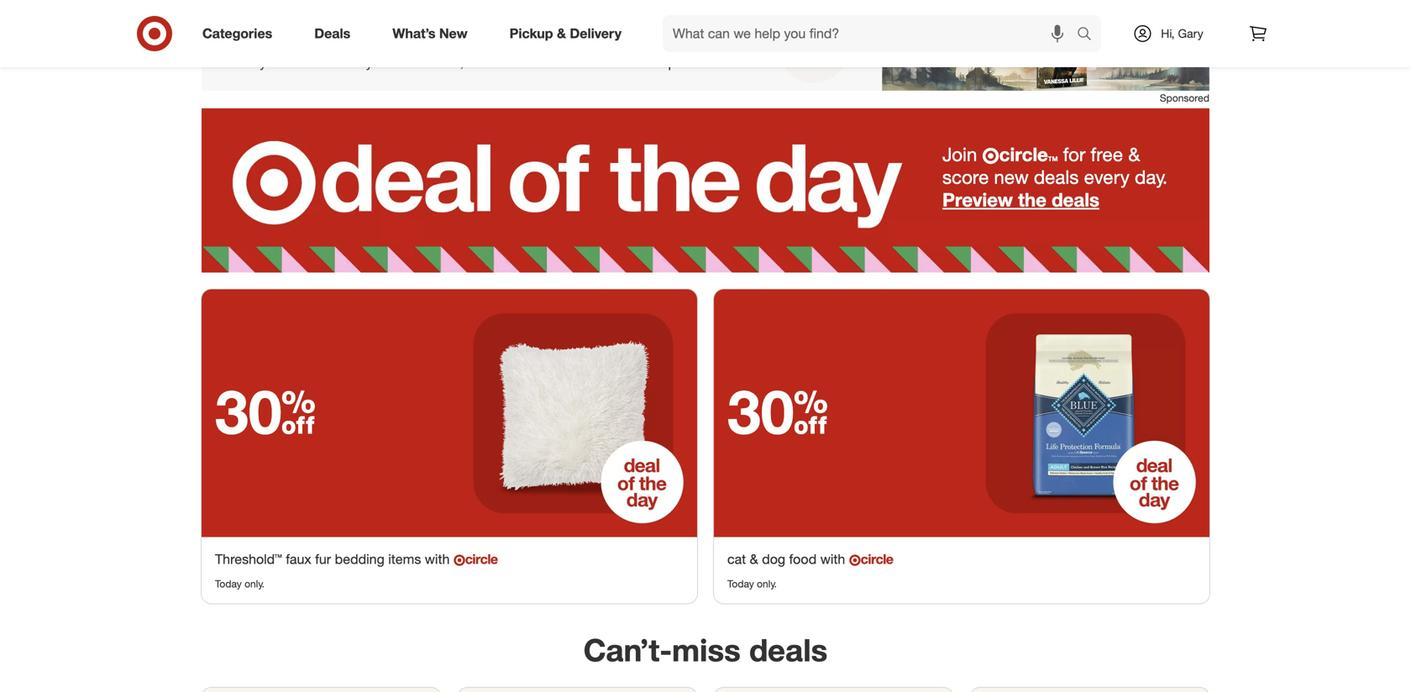 Task type: describe. For each thing, give the bounding box(es) containing it.
delivery
[[570, 25, 622, 42]]

food
[[789, 551, 817, 568]]

◎
[[982, 147, 999, 165]]

today for cat & dog food with
[[727, 578, 754, 590]]

today only. for threshold
[[215, 578, 264, 590]]

every
[[1084, 166, 1130, 189]]

dog
[[762, 551, 785, 568]]

search
[[1069, 27, 1110, 43]]

miss
[[672, 631, 741, 669]]

gary
[[1178, 26, 1204, 41]]

join
[[943, 143, 977, 166]]

categories link
[[188, 15, 293, 52]]

2 horizontal spatial circle
[[999, 143, 1048, 166]]

2 with from the left
[[820, 551, 845, 568]]

tm
[[1048, 155, 1058, 163]]

today for threshold
[[215, 578, 242, 590]]

deals right "the"
[[1052, 188, 1100, 211]]

target deal of the day image for threshold
[[449, 289, 697, 537]]

1 with from the left
[[425, 551, 450, 568]]

new
[[994, 166, 1029, 189]]

preview
[[943, 188, 1013, 211]]

sponsored
[[1160, 92, 1210, 104]]

& for cat & dog food with
[[750, 551, 758, 568]]

categories
[[202, 25, 272, 42]]

pickup & delivery link
[[495, 15, 643, 52]]

score
[[943, 166, 989, 189]]

today only. for cat & dog food with
[[727, 578, 777, 590]]

for
[[1063, 143, 1086, 166]]



Task type: vqa. For each thing, say whether or not it's contained in the screenshot.
291 corresponding to 291 star ratings
no



Task type: locate. For each thing, give the bounding box(es) containing it.
& right cat
[[750, 551, 758, 568]]

faux
[[286, 551, 311, 568]]

1 horizontal spatial circle
[[861, 551, 893, 568]]

2 today only. from the left
[[727, 578, 777, 590]]

pickup & delivery
[[510, 25, 622, 42]]

deals
[[314, 25, 351, 42]]

What can we help you find? suggestions appear below search field
[[663, 15, 1081, 52]]

2 horizontal spatial &
[[1128, 143, 1140, 166]]

hi,
[[1161, 26, 1175, 41]]

circle
[[999, 143, 1048, 166], [465, 551, 498, 568], [861, 551, 893, 568]]

target deal of the day image for cat & dog food with
[[962, 289, 1210, 537]]

30 for threshold
[[215, 375, 316, 448]]

1 horizontal spatial today only.
[[727, 578, 777, 590]]

with right items
[[425, 551, 450, 568]]

& right free
[[1128, 143, 1140, 166]]

0 horizontal spatial today
[[215, 578, 242, 590]]

today only. down "threshold"
[[215, 578, 264, 590]]

&
[[557, 25, 566, 42], [1128, 143, 1140, 166], [750, 551, 758, 568]]

new
[[439, 25, 468, 42]]

hi, gary
[[1161, 26, 1204, 41]]

cat
[[727, 551, 746, 568]]

only. for threshold
[[245, 578, 264, 590]]

today
[[215, 578, 242, 590], [727, 578, 754, 590]]

1 30 from the left
[[215, 375, 316, 448]]

today only.
[[215, 578, 264, 590], [727, 578, 777, 590]]

2 vertical spatial &
[[750, 551, 758, 568]]

deals
[[1034, 166, 1079, 189], [1052, 188, 1100, 211], [749, 631, 828, 669]]

cat & dog food with
[[727, 551, 849, 568]]

1 horizontal spatial only.
[[757, 578, 777, 590]]

with
[[425, 551, 450, 568], [820, 551, 845, 568]]

30
[[215, 375, 316, 448], [727, 375, 828, 448]]

threshold ™ faux fur bedding items with
[[215, 551, 453, 568]]

1 today only. from the left
[[215, 578, 264, 590]]

1 vertical spatial &
[[1128, 143, 1140, 166]]

only. for cat & dog food with
[[757, 578, 777, 590]]

today down "threshold"
[[215, 578, 242, 590]]

0 horizontal spatial only.
[[245, 578, 264, 590]]

can't-
[[584, 631, 672, 669]]

today down cat
[[727, 578, 754, 590]]

0 horizontal spatial 30
[[215, 375, 316, 448]]

1 horizontal spatial with
[[820, 551, 845, 568]]

0 horizontal spatial with
[[425, 551, 450, 568]]

& inside for free & score new deals every day. preview the deals
[[1128, 143, 1140, 166]]

™
[[275, 551, 282, 568]]

& right pickup
[[557, 25, 566, 42]]

0 horizontal spatial &
[[557, 25, 566, 42]]

join ◎ circle tm
[[943, 143, 1058, 166]]

circle for threshold
[[465, 551, 498, 568]]

today only. down cat
[[727, 578, 777, 590]]

with right food
[[820, 551, 845, 568]]

only. down "threshold"
[[245, 578, 264, 590]]

& inside pickup & delivery link
[[557, 25, 566, 42]]

threshold
[[215, 551, 275, 568]]

can't-miss deals
[[584, 631, 828, 669]]

1 today from the left
[[215, 578, 242, 590]]

circle for cat & dog food with
[[861, 551, 893, 568]]

deals link
[[300, 15, 372, 52]]

only.
[[245, 578, 264, 590], [757, 578, 777, 590]]

what's new link
[[378, 15, 489, 52]]

30 for cat & dog food with
[[727, 375, 828, 448]]

2 only. from the left
[[757, 578, 777, 590]]

items
[[388, 551, 421, 568]]

advertisement region
[[202, 7, 1210, 91]]

1 only. from the left
[[245, 578, 264, 590]]

0 horizontal spatial circle
[[465, 551, 498, 568]]

2 30 from the left
[[727, 375, 828, 448]]

0 horizontal spatial today only.
[[215, 578, 264, 590]]

what's new
[[393, 25, 468, 42]]

deals down "tm"
[[1034, 166, 1079, 189]]

for free & score new deals every day. preview the deals
[[943, 143, 1168, 211]]

what's
[[393, 25, 435, 42]]

2 today from the left
[[727, 578, 754, 590]]

search button
[[1069, 15, 1110, 55]]

& for pickup & delivery
[[557, 25, 566, 42]]

the
[[1018, 188, 1047, 211]]

1 horizontal spatial today
[[727, 578, 754, 590]]

pickup
[[510, 25, 553, 42]]

free
[[1091, 143, 1123, 166]]

only. down dog
[[757, 578, 777, 590]]

deals right miss
[[749, 631, 828, 669]]

1 horizontal spatial 30
[[727, 375, 828, 448]]

1 horizontal spatial &
[[750, 551, 758, 568]]

bedding
[[335, 551, 385, 568]]

0 vertical spatial &
[[557, 25, 566, 42]]

day.
[[1135, 166, 1168, 189]]

target deal of the day image
[[202, 108, 1210, 273], [449, 289, 697, 537], [962, 289, 1210, 537]]

fur
[[315, 551, 331, 568]]



